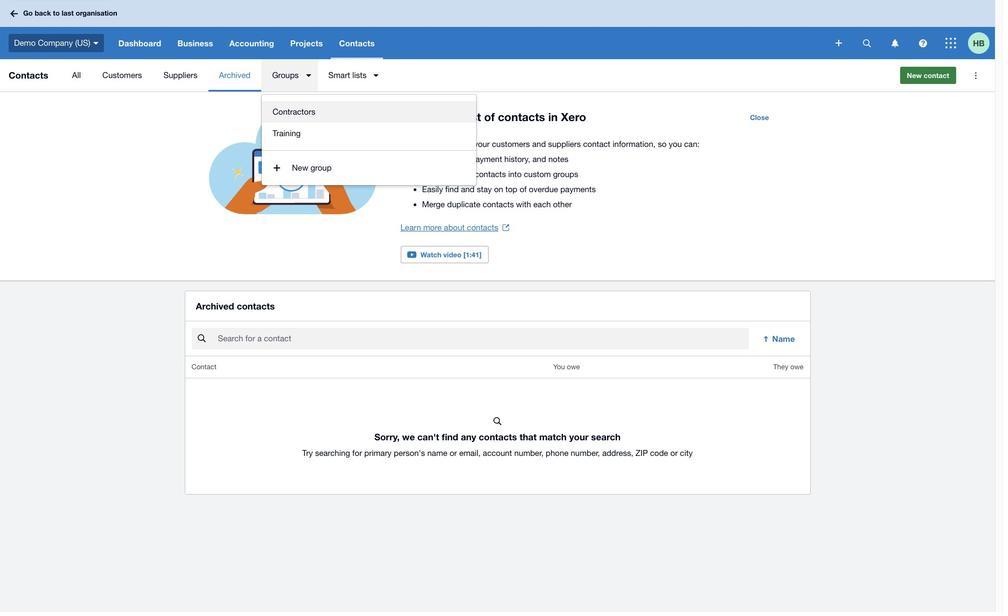 Task type: locate. For each thing, give the bounding box(es) containing it.
merge
[[422, 200, 445, 209]]

number,
[[515, 449, 544, 458], [571, 449, 600, 458]]

find left any
[[442, 432, 459, 443]]

new for new group
[[292, 163, 308, 172]]

of right top
[[520, 185, 527, 194]]

new contact button
[[900, 67, 957, 84]]

you
[[553, 363, 565, 371]]

can:
[[684, 140, 700, 149]]

0 horizontal spatial or
[[450, 449, 457, 458]]

owe right you
[[567, 363, 580, 371]]

0 vertical spatial find
[[445, 185, 459, 194]]

learn more about contacts
[[401, 223, 499, 232]]

svg image
[[863, 39, 871, 47], [919, 39, 927, 47]]

contact inside button
[[924, 71, 950, 80]]

0 vertical spatial new
[[907, 71, 922, 80]]

new
[[907, 71, 922, 80], [292, 163, 308, 172]]

and up custom
[[533, 155, 546, 164]]

find inside contact list table element
[[442, 432, 459, 443]]

watch
[[421, 251, 442, 259]]

number, down that
[[515, 449, 544, 458]]

1 horizontal spatial svg image
[[919, 39, 927, 47]]

menu
[[61, 59, 892, 92]]

company
[[38, 38, 73, 47]]

your up payment
[[474, 140, 490, 149]]

projects button
[[282, 27, 331, 59]]

each
[[534, 200, 551, 209]]

customers
[[492, 140, 530, 149]]

contacts down demo
[[9, 70, 48, 81]]

of right most
[[484, 110, 495, 124]]

suppliers
[[548, 140, 581, 149]]

1 vertical spatial your
[[457, 170, 473, 179]]

2 owe from the left
[[791, 363, 804, 371]]

actions menu image
[[965, 65, 987, 86]]

zip
[[636, 449, 648, 458]]

group containing contractors
[[262, 95, 476, 185]]

svg image inside go back to last organisation link
[[10, 10, 18, 17]]

2 vertical spatial your
[[569, 432, 589, 443]]

archived inside button
[[219, 71, 251, 80]]

navigation containing dashboard
[[110, 27, 828, 59]]

owe right they
[[791, 363, 804, 371]]

contacts
[[339, 38, 375, 48], [9, 70, 48, 81]]

1 vertical spatial find
[[442, 432, 459, 443]]

archived
[[219, 71, 251, 80], [196, 301, 234, 312]]

or right name
[[450, 449, 457, 458]]

0 vertical spatial contact
[[924, 71, 950, 80]]

they owe
[[774, 363, 804, 371]]

name
[[428, 449, 448, 458]]

contact left actions menu icon
[[924, 71, 950, 80]]

0 horizontal spatial svg image
[[863, 39, 871, 47]]

1 vertical spatial archived
[[196, 301, 234, 312]]

your
[[474, 140, 490, 149], [457, 170, 473, 179], [569, 432, 589, 443]]

1 horizontal spatial contacts
[[339, 38, 375, 48]]

2 horizontal spatial your
[[569, 432, 589, 443]]

contact list table element
[[185, 357, 810, 495]]

about
[[444, 223, 465, 232]]

(us)
[[75, 38, 90, 47]]

lists
[[353, 71, 367, 80]]

contact right suppliers
[[583, 140, 611, 149]]

or left city
[[671, 449, 678, 458]]

1 horizontal spatial your
[[474, 140, 490, 149]]

contacts inside dropdown button
[[339, 38, 375, 48]]

1 horizontal spatial contact
[[924, 71, 950, 80]]

groups button
[[261, 59, 318, 92]]

groups
[[553, 170, 579, 179]]

view
[[422, 155, 439, 164]]

banner containing hb
[[0, 0, 995, 59]]

can't
[[418, 432, 439, 443]]

contacts inside contact list table element
[[479, 432, 517, 443]]

new group button
[[262, 157, 476, 179]]

to
[[53, 9, 60, 17]]

duplicate
[[447, 200, 481, 209]]

email,
[[459, 449, 481, 458]]

group
[[262, 95, 476, 185]]

any
[[461, 432, 477, 443]]

1 horizontal spatial or
[[671, 449, 678, 458]]

view activity, payment history, and notes
[[422, 155, 569, 164]]

contacts
[[498, 110, 545, 124], [475, 170, 506, 179], [483, 200, 514, 209], [467, 223, 499, 232], [237, 301, 275, 312], [479, 432, 517, 443]]

projects
[[290, 38, 323, 48]]

in
[[548, 110, 558, 124]]

[1:41]
[[464, 251, 482, 259]]

number, down search
[[571, 449, 600, 458]]

1 vertical spatial contact
[[583, 140, 611, 149]]

contacts up the 'lists'
[[339, 38, 375, 48]]

1 owe from the left
[[567, 363, 580, 371]]

organisation
[[76, 9, 117, 17]]

smart lists
[[329, 71, 367, 80]]

information,
[[613, 140, 656, 149]]

0 vertical spatial contacts
[[339, 38, 375, 48]]

0 horizontal spatial owe
[[567, 363, 580, 371]]

svg image inside demo company (us) popup button
[[93, 42, 98, 45]]

your inside contact list table element
[[569, 432, 589, 443]]

other
[[553, 200, 572, 209]]

contacts inside learn more about contacts link
[[467, 223, 499, 232]]

0 horizontal spatial contact
[[583, 140, 611, 149]]

0 vertical spatial archived
[[219, 71, 251, 80]]

overdue
[[529, 185, 558, 194]]

video
[[444, 251, 462, 259]]

1 horizontal spatial new
[[907, 71, 922, 80]]

1 horizontal spatial of
[[520, 185, 527, 194]]

xero
[[561, 110, 586, 124]]

contact
[[192, 363, 217, 371]]

1 vertical spatial new
[[292, 163, 308, 172]]

0 horizontal spatial number,
[[515, 449, 544, 458]]

search
[[591, 432, 621, 443]]

0 horizontal spatial new
[[292, 163, 308, 172]]

contractors button
[[262, 101, 476, 123]]

watch video [1:41]
[[421, 251, 482, 259]]

make
[[401, 110, 430, 124]]

banner
[[0, 0, 995, 59]]

1 or from the left
[[450, 449, 457, 458]]

make the most of contacts in xero
[[401, 110, 586, 124]]

your down activity,
[[457, 170, 473, 179]]

1 vertical spatial contacts
[[9, 70, 48, 81]]

of
[[484, 110, 495, 124], [520, 185, 527, 194]]

owe
[[567, 363, 580, 371], [791, 363, 804, 371]]

svg image
[[10, 10, 18, 17], [946, 38, 957, 49], [892, 39, 899, 47], [836, 40, 842, 46], [93, 42, 98, 45]]

demo
[[14, 38, 36, 47]]

navigation
[[110, 27, 828, 59]]

new contact
[[907, 71, 950, 80]]

0 horizontal spatial of
[[484, 110, 495, 124]]

try
[[302, 449, 313, 458]]

groups menu item
[[261, 59, 318, 92]]

that
[[520, 432, 537, 443]]

account
[[483, 449, 512, 458]]

customers
[[102, 71, 142, 80]]

contractors
[[273, 107, 316, 116]]

notes
[[549, 155, 569, 164]]

last
[[62, 9, 74, 17]]

smart lists button
[[318, 59, 386, 92]]

your right match
[[569, 432, 589, 443]]

demo company (us)
[[14, 38, 90, 47]]

1 horizontal spatial owe
[[791, 363, 804, 371]]

1 horizontal spatial number,
[[571, 449, 600, 458]]

create and manage your customers and suppliers contact information, so you can:
[[401, 140, 700, 149]]

find up duplicate
[[445, 185, 459, 194]]

0 vertical spatial your
[[474, 140, 490, 149]]



Task type: describe. For each thing, give the bounding box(es) containing it.
new for new contact
[[907, 71, 922, 80]]

primary
[[364, 449, 392, 458]]

person's
[[394, 449, 425, 458]]

address,
[[602, 449, 634, 458]]

customers button
[[92, 59, 153, 92]]

easily
[[422, 185, 443, 194]]

go
[[23, 9, 33, 17]]

all
[[72, 71, 81, 80]]

we
[[402, 432, 415, 443]]

1 vertical spatial of
[[520, 185, 527, 194]]

stay
[[477, 185, 492, 194]]

on
[[494, 185, 503, 194]]

menu containing all
[[61, 59, 892, 92]]

manage
[[443, 140, 472, 149]]

suppliers button
[[153, 59, 208, 92]]

the
[[434, 110, 451, 124]]

and up view
[[427, 140, 441, 149]]

and up duplicate
[[461, 185, 475, 194]]

0 vertical spatial of
[[484, 110, 495, 124]]

learn more about contacts link
[[401, 220, 509, 236]]

2 svg image from the left
[[919, 39, 927, 47]]

Search for a contact field
[[217, 329, 749, 349]]

more
[[423, 223, 442, 232]]

merge duplicate contacts with each other
[[422, 200, 572, 209]]

dashboard link
[[110, 27, 169, 59]]

searching
[[315, 449, 350, 458]]

archived button
[[208, 59, 261, 92]]

accounting
[[229, 38, 274, 48]]

dashboard
[[118, 38, 161, 48]]

go back to last organisation link
[[6, 4, 124, 23]]

payment
[[471, 155, 502, 164]]

so
[[658, 140, 667, 149]]

accounting button
[[221, 27, 282, 59]]

new group
[[292, 163, 332, 172]]

close
[[750, 113, 769, 122]]

0 horizontal spatial your
[[457, 170, 473, 179]]

navigation inside banner
[[110, 27, 828, 59]]

you
[[669, 140, 682, 149]]

owe for you owe
[[567, 363, 580, 371]]

history,
[[505, 155, 531, 164]]

0 horizontal spatial contacts
[[9, 70, 48, 81]]

smart
[[329, 71, 350, 80]]

name button
[[755, 328, 804, 350]]

with
[[516, 200, 531, 209]]

you owe
[[553, 363, 580, 371]]

contact groups menu menu
[[262, 95, 476, 151]]

archived for archived contacts
[[196, 301, 234, 312]]

1 svg image from the left
[[863, 39, 871, 47]]

sorry,
[[375, 432, 400, 443]]

groups
[[272, 71, 299, 80]]

custom
[[524, 170, 551, 179]]

they
[[774, 363, 789, 371]]

into
[[508, 170, 522, 179]]

most
[[454, 110, 481, 124]]

for
[[353, 449, 362, 458]]

group
[[311, 163, 332, 172]]

hb button
[[969, 27, 995, 59]]

back
[[35, 9, 51, 17]]

easily find and stay on top of overdue payments
[[422, 185, 596, 194]]

city
[[680, 449, 693, 458]]

hb
[[973, 38, 985, 48]]

business
[[178, 38, 213, 48]]

2 number, from the left
[[571, 449, 600, 458]]

contacts button
[[331, 27, 383, 59]]

1 number, from the left
[[515, 449, 544, 458]]

code
[[650, 449, 669, 458]]

try searching for primary person's name or email, account number, phone number, address, zip code or city
[[302, 449, 693, 458]]

archived for archived
[[219, 71, 251, 80]]

phone
[[546, 449, 569, 458]]

watch video [1:41] button
[[401, 246, 489, 264]]

learn
[[401, 223, 421, 232]]

and left suppliers
[[532, 140, 546, 149]]

owe for they owe
[[791, 363, 804, 371]]

create
[[401, 140, 425, 149]]

suppliers
[[164, 71, 198, 80]]

payments
[[561, 185, 596, 194]]

go back to last organisation
[[23, 9, 117, 17]]

match
[[539, 432, 567, 443]]

close button
[[744, 109, 776, 126]]

2 or from the left
[[671, 449, 678, 458]]

organise
[[422, 170, 455, 179]]

top
[[506, 185, 518, 194]]



Task type: vqa. For each thing, say whether or not it's contained in the screenshot.
you
yes



